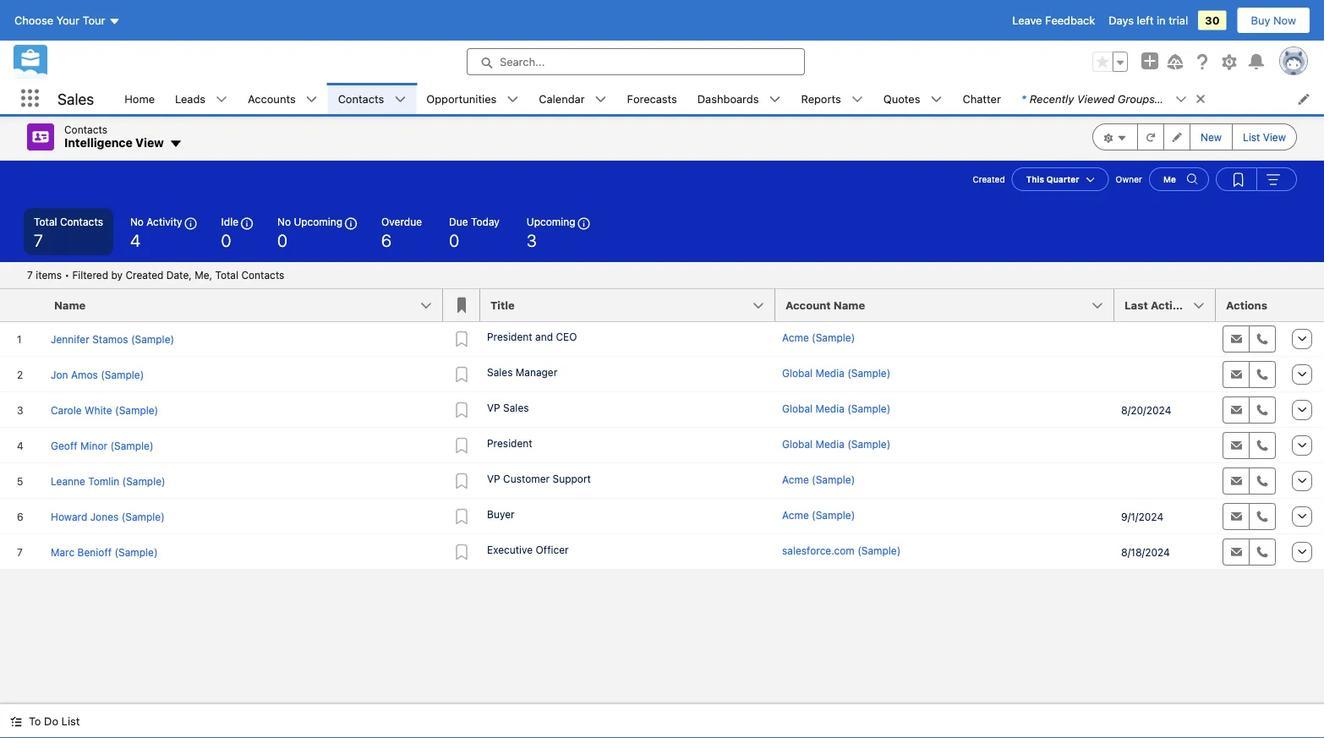 Task type: vqa. For each thing, say whether or not it's contained in the screenshot.
second name from right
yes



Task type: locate. For each thing, give the bounding box(es) containing it.
name cell
[[44, 289, 453, 322]]

1 horizontal spatial view
[[1263, 131, 1286, 143]]

last
[[1125, 299, 1148, 312]]

new button
[[1190, 123, 1233, 151]]

list right new
[[1243, 131, 1260, 143]]

4
[[130, 230, 140, 250]]

4 text default image from the left
[[1175, 93, 1187, 105]]

1 horizontal spatial name
[[834, 299, 865, 312]]

list containing home
[[114, 83, 1324, 114]]

0 horizontal spatial list
[[61, 715, 80, 728]]

1 president from the top
[[487, 331, 532, 342]]

total inside total contacts 7
[[34, 216, 57, 227]]

cell up 9/1/2024
[[1114, 463, 1216, 499]]

6
[[381, 230, 392, 250]]

1 vp from the top
[[487, 402, 500, 413]]

text default image
[[1195, 93, 1206, 105], [216, 93, 228, 105], [394, 93, 406, 105], [507, 93, 519, 105], [595, 93, 607, 105], [769, 93, 781, 105], [169, 137, 183, 151], [10, 716, 22, 728]]

leads list item
[[165, 83, 238, 114]]

view down home link
[[135, 136, 164, 150]]

sales down sales manager at the left of page
[[503, 402, 529, 413]]

total contacts 7
[[34, 216, 103, 250]]

president down the title
[[487, 331, 532, 342]]

now
[[1273, 14, 1296, 27]]

grid containing name
[[0, 289, 1324, 571]]

text default image right leads
[[216, 93, 228, 105]]

created
[[973, 174, 1005, 184], [126, 269, 164, 281]]

groups right |
[[1165, 92, 1202, 105]]

due today 0
[[449, 216, 500, 250]]

list inside group
[[1243, 131, 1260, 143]]

3
[[527, 230, 537, 250]]

account name cell
[[775, 289, 1125, 322]]

to do list button
[[0, 704, 90, 738]]

last activity button
[[1114, 289, 1216, 321]]

by
[[111, 269, 123, 281]]

groups
[[1118, 92, 1155, 105], [1165, 92, 1202, 105]]

activity
[[147, 216, 182, 227], [1151, 299, 1193, 312]]

sales for sales
[[57, 89, 94, 108]]

0 vertical spatial created
[[973, 174, 1005, 184]]

vp left customer
[[487, 473, 500, 484]]

1 horizontal spatial 7
[[34, 230, 43, 250]]

vp for vp sales
[[487, 402, 500, 413]]

important cell
[[443, 289, 480, 322]]

vp down sales manager at the left of page
[[487, 402, 500, 413]]

title cell
[[480, 289, 786, 322]]

leave
[[1012, 14, 1042, 27]]

group
[[1092, 52, 1128, 72], [1092, 123, 1297, 151], [1216, 167, 1297, 191]]

cell for manager
[[1114, 357, 1216, 392]]

list
[[114, 83, 1324, 114]]

groups left |
[[1118, 92, 1155, 105]]

1 vertical spatial president
[[487, 437, 532, 449]]

1 horizontal spatial 0
[[277, 230, 287, 250]]

text default image left opportunities link
[[394, 93, 406, 105]]

cell down last activity
[[1114, 321, 1216, 357]]

0 down idle
[[221, 230, 231, 250]]

text default image inside reports list item
[[851, 93, 863, 105]]

1 vertical spatial vp
[[487, 473, 500, 484]]

chatter link
[[952, 83, 1011, 114]]

contacts up filtered
[[60, 216, 103, 227]]

sales up vp sales
[[487, 366, 513, 378]]

group up * recently viewed groups | groups
[[1092, 52, 1128, 72]]

text default image up new button
[[1195, 93, 1206, 105]]

text default image right accounts
[[306, 93, 318, 105]]

view right new button
[[1263, 131, 1286, 143]]

created left this
[[973, 174, 1005, 184]]

dashboards link
[[687, 83, 769, 114]]

sales
[[57, 89, 94, 108], [487, 366, 513, 378], [503, 402, 529, 413]]

list item containing *
[[1011, 83, 1214, 114]]

3 text default image from the left
[[930, 93, 942, 105]]

overdue
[[381, 216, 422, 227]]

choose your tour
[[14, 14, 105, 27]]

1 vertical spatial sales
[[487, 366, 513, 378]]

name down '•'
[[54, 299, 86, 312]]

2 vp from the top
[[487, 473, 500, 484]]

days left in trial
[[1109, 14, 1188, 27]]

1 no from the left
[[130, 216, 144, 227]]

text default image right |
[[1175, 93, 1187, 105]]

sales up intelligence
[[57, 89, 94, 108]]

choose your tour button
[[14, 7, 121, 34]]

account name
[[786, 299, 865, 312]]

activity up 7 items • filtered by created date, me, total contacts status
[[147, 216, 182, 227]]

2 president from the top
[[487, 437, 532, 449]]

ceo
[[556, 331, 577, 342]]

choose
[[14, 14, 53, 27]]

text default image right quotes
[[930, 93, 942, 105]]

grid
[[0, 289, 1324, 571]]

text default image inside opportunities list item
[[507, 93, 519, 105]]

2 groups from the left
[[1165, 92, 1202, 105]]

1 vertical spatial activity
[[1151, 299, 1193, 312]]

home
[[125, 92, 155, 105]]

customer
[[503, 473, 550, 484]]

no for 0
[[277, 216, 291, 227]]

0 horizontal spatial 0
[[221, 230, 231, 250]]

sales for sales manager
[[487, 366, 513, 378]]

1 vertical spatial list
[[61, 715, 80, 728]]

view
[[1263, 131, 1286, 143], [135, 136, 164, 150]]

sales manager
[[487, 366, 557, 378]]

text default image right reports
[[851, 93, 863, 105]]

vp
[[487, 402, 500, 413], [487, 473, 500, 484]]

cell
[[1114, 321, 1216, 357], [1114, 357, 1216, 392], [1114, 428, 1216, 463], [1114, 463, 1216, 499]]

text default image inside accounts list item
[[306, 93, 318, 105]]

actions
[[1226, 299, 1267, 312]]

1 vertical spatial 7
[[27, 269, 33, 281]]

0 horizontal spatial view
[[135, 136, 164, 150]]

to do list
[[29, 715, 80, 728]]

1 horizontal spatial total
[[215, 269, 238, 281]]

accounts
[[248, 92, 296, 105]]

1 horizontal spatial groups
[[1165, 92, 1202, 105]]

officer
[[536, 544, 569, 556]]

upcoming
[[294, 216, 343, 227], [527, 216, 575, 227]]

text default image down leads
[[169, 137, 183, 151]]

4 cell from the top
[[1114, 463, 1216, 499]]

text default image for quotes
[[930, 93, 942, 105]]

3 0 from the left
[[449, 230, 459, 250]]

2 vertical spatial group
[[1216, 167, 1297, 191]]

contacts right accounts list item
[[338, 92, 384, 105]]

0 vertical spatial sales
[[57, 89, 94, 108]]

30
[[1205, 14, 1220, 27]]

1 text default image from the left
[[306, 93, 318, 105]]

view inside button
[[1263, 131, 1286, 143]]

0 vertical spatial president
[[487, 331, 532, 342]]

no right idle
[[277, 216, 291, 227]]

0 down due
[[449, 230, 459, 250]]

leave feedback
[[1012, 14, 1095, 27]]

0 inside due today 0
[[449, 230, 459, 250]]

0 for no upcoming
[[277, 230, 287, 250]]

row number cell
[[0, 289, 44, 322]]

1 vertical spatial created
[[126, 269, 164, 281]]

0 vertical spatial list
[[1243, 131, 1260, 143]]

activity inside button
[[1151, 299, 1193, 312]]

0 horizontal spatial no
[[130, 216, 144, 227]]

calendar link
[[529, 83, 595, 114]]

0 down no upcoming in the left of the page
[[277, 230, 287, 250]]

dashboards list item
[[687, 83, 791, 114]]

0 vertical spatial activity
[[147, 216, 182, 227]]

cell up '8/20/2024'
[[1114, 357, 1216, 392]]

0 horizontal spatial name
[[54, 299, 86, 312]]

text default image
[[306, 93, 318, 105], [851, 93, 863, 105], [930, 93, 942, 105], [1175, 93, 1187, 105]]

0 horizontal spatial total
[[34, 216, 57, 227]]

2 text default image from the left
[[851, 93, 863, 105]]

0 vertical spatial vp
[[487, 402, 500, 413]]

no
[[130, 216, 144, 227], [277, 216, 291, 227]]

contacts up intelligence
[[64, 123, 107, 135]]

forecasts
[[627, 92, 677, 105]]

cell down '8/20/2024'
[[1114, 428, 1216, 463]]

view for list view
[[1263, 131, 1286, 143]]

account
[[786, 299, 831, 312]]

trial
[[1169, 14, 1188, 27]]

group up "me" 'button'
[[1092, 123, 1297, 151]]

search... button
[[467, 48, 805, 75]]

0 horizontal spatial 7
[[27, 269, 33, 281]]

created right the by
[[126, 269, 164, 281]]

1 cell from the top
[[1114, 321, 1216, 357]]

* recently viewed groups | groups
[[1021, 92, 1202, 105]]

text default image for reports
[[851, 93, 863, 105]]

8/20/2024
[[1121, 404, 1171, 416]]

7
[[34, 230, 43, 250], [27, 269, 33, 281]]

text default image inside quotes list item
[[930, 93, 942, 105]]

activity inside key performance indicators group
[[147, 216, 182, 227]]

7 up items
[[34, 230, 43, 250]]

7 left items
[[27, 269, 33, 281]]

home link
[[114, 83, 165, 114]]

opportunities link
[[416, 83, 507, 114]]

1 vertical spatial group
[[1092, 123, 1297, 151]]

1 0 from the left
[[221, 230, 231, 250]]

upcoming left overdue
[[294, 216, 343, 227]]

activity right 'last'
[[1151, 299, 1193, 312]]

title button
[[480, 289, 775, 321]]

view for intelligence view
[[135, 136, 164, 150]]

no upcoming
[[277, 216, 343, 227]]

reports link
[[791, 83, 851, 114]]

1 horizontal spatial activity
[[1151, 299, 1193, 312]]

list item
[[1011, 83, 1214, 114]]

0 vertical spatial total
[[34, 216, 57, 227]]

2 cell from the top
[[1114, 357, 1216, 392]]

text default image inside leads list item
[[216, 93, 228, 105]]

upcoming up 3
[[527, 216, 575, 227]]

0 horizontal spatial upcoming
[[294, 216, 343, 227]]

list right do
[[61, 715, 80, 728]]

0 horizontal spatial groups
[[1118, 92, 1155, 105]]

group containing new
[[1092, 123, 1297, 151]]

text default image right calendar
[[595, 93, 607, 105]]

1 horizontal spatial list
[[1243, 131, 1260, 143]]

actions cell
[[1216, 289, 1284, 322]]

1 horizontal spatial upcoming
[[527, 216, 575, 227]]

intelligence
[[64, 136, 133, 150]]

text default image down search...
[[507, 93, 519, 105]]

text default image left to
[[10, 716, 22, 728]]

president
[[487, 331, 532, 342], [487, 437, 532, 449]]

0 vertical spatial 7
[[34, 230, 43, 250]]

0
[[221, 230, 231, 250], [277, 230, 287, 250], [449, 230, 459, 250]]

contacts list item
[[328, 83, 416, 114]]

calendar list item
[[529, 83, 617, 114]]

key performance indicators group
[[0, 208, 1324, 262]]

contacts up 'name' cell
[[241, 269, 284, 281]]

group down list view button
[[1216, 167, 1297, 191]]

president down vp sales
[[487, 437, 532, 449]]

text default image left reports link
[[769, 93, 781, 105]]

0 horizontal spatial activity
[[147, 216, 182, 227]]

opportunities list item
[[416, 83, 529, 114]]

name right account at right
[[834, 299, 865, 312]]

cell for and
[[1114, 321, 1216, 357]]

buy now button
[[1237, 7, 1311, 34]]

reports
[[801, 92, 841, 105]]

to
[[29, 715, 41, 728]]

feedback
[[1045, 14, 1095, 27]]

2 0 from the left
[[277, 230, 287, 250]]

no up 4
[[130, 216, 144, 227]]

1 horizontal spatial no
[[277, 216, 291, 227]]

contacts
[[338, 92, 384, 105], [64, 123, 107, 135], [60, 216, 103, 227], [241, 269, 284, 281]]

this
[[1026, 174, 1044, 184]]

2 horizontal spatial 0
[[449, 230, 459, 250]]

total right me,
[[215, 269, 238, 281]]

contacts inside list item
[[338, 92, 384, 105]]

accounts link
[[238, 83, 306, 114]]

items
[[36, 269, 62, 281]]

president for president
[[487, 437, 532, 449]]

total up items
[[34, 216, 57, 227]]

your
[[56, 14, 80, 27]]

2 no from the left
[[277, 216, 291, 227]]

vp sales
[[487, 402, 529, 413]]



Task type: describe. For each thing, give the bounding box(es) containing it.
3 cell from the top
[[1114, 428, 1216, 463]]

text default image inside contacts list item
[[394, 93, 406, 105]]

intelligence view
[[64, 136, 164, 150]]

last activity cell
[[1114, 289, 1226, 322]]

contacts inside total contacts 7
[[60, 216, 103, 227]]

calendar
[[539, 92, 585, 105]]

opportunities
[[426, 92, 497, 105]]

forecasts link
[[617, 83, 687, 114]]

name button
[[44, 289, 443, 321]]

president for president and ceo
[[487, 331, 532, 342]]

7 inside total contacts 7
[[34, 230, 43, 250]]

text default image inside to do list button
[[10, 716, 22, 728]]

leads
[[175, 92, 206, 105]]

activity for no activity
[[147, 216, 182, 227]]

0 horizontal spatial created
[[126, 269, 164, 281]]

2 vertical spatial sales
[[503, 402, 529, 413]]

executive officer
[[487, 544, 569, 556]]

reports list item
[[791, 83, 873, 114]]

days
[[1109, 14, 1134, 27]]

no activity
[[130, 216, 182, 227]]

quarter
[[1047, 174, 1079, 184]]

support
[[553, 473, 591, 484]]

quotes list item
[[873, 83, 952, 114]]

text default image for accounts
[[306, 93, 318, 105]]

2 name from the left
[[834, 299, 865, 312]]

vp customer support
[[487, 473, 591, 484]]

left
[[1137, 14, 1154, 27]]

action cell
[[1284, 289, 1324, 322]]

today
[[471, 216, 500, 227]]

list view button
[[1232, 123, 1297, 151]]

9/1/2024
[[1121, 511, 1164, 523]]

manager
[[516, 366, 557, 378]]

list view
[[1243, 131, 1286, 143]]

president and ceo
[[487, 331, 577, 342]]

viewed
[[1077, 92, 1115, 105]]

leave feedback link
[[1012, 14, 1095, 27]]

last activity
[[1125, 299, 1193, 312]]

title
[[490, 299, 515, 312]]

date,
[[166, 269, 192, 281]]

contacts link
[[328, 83, 394, 114]]

idle
[[221, 216, 238, 227]]

due
[[449, 216, 468, 227]]

recently
[[1030, 92, 1074, 105]]

buyer
[[487, 508, 515, 520]]

this quarter button
[[1012, 167, 1109, 191]]

1 vertical spatial total
[[215, 269, 238, 281]]

tour
[[83, 14, 105, 27]]

me
[[1163, 174, 1176, 184]]

1 upcoming from the left
[[294, 216, 343, 227]]

*
[[1021, 92, 1026, 105]]

buy now
[[1251, 14, 1296, 27]]

text default image inside calendar list item
[[595, 93, 607, 105]]

me button
[[1149, 167, 1209, 191]]

do
[[44, 715, 58, 728]]

dashboards
[[697, 92, 759, 105]]

search...
[[500, 55, 545, 68]]

7 items • filtered by created date, me, total contacts
[[27, 269, 284, 281]]

and
[[535, 331, 553, 342]]

8/18/2024
[[1121, 546, 1170, 558]]

text default image inside dashboards list item
[[769, 93, 781, 105]]

activity for last activity
[[1151, 299, 1193, 312]]

executive
[[487, 544, 533, 556]]

account name button
[[775, 289, 1114, 321]]

1 horizontal spatial created
[[973, 174, 1005, 184]]

owner
[[1116, 174, 1142, 184]]

filtered
[[72, 269, 108, 281]]

quotes
[[883, 92, 920, 105]]

vp for vp customer support
[[487, 473, 500, 484]]

text default image inside list item
[[1195, 93, 1206, 105]]

cell for customer
[[1114, 463, 1216, 499]]

7 items • filtered by created date, me, total contacts status
[[27, 269, 284, 281]]

quotes link
[[873, 83, 930, 114]]

text default image inside list item
[[1175, 93, 1187, 105]]

0 for idle
[[221, 230, 231, 250]]

me,
[[195, 269, 212, 281]]

leads link
[[165, 83, 216, 114]]

|
[[1158, 92, 1162, 105]]

2 upcoming from the left
[[527, 216, 575, 227]]

1 name from the left
[[54, 299, 86, 312]]

1 groups from the left
[[1118, 92, 1155, 105]]

•
[[65, 269, 69, 281]]

new
[[1201, 131, 1222, 143]]

overdue 6
[[381, 216, 422, 250]]

no for 4
[[130, 216, 144, 227]]

accounts list item
[[238, 83, 328, 114]]

0 vertical spatial group
[[1092, 52, 1128, 72]]

this quarter
[[1026, 174, 1079, 184]]



